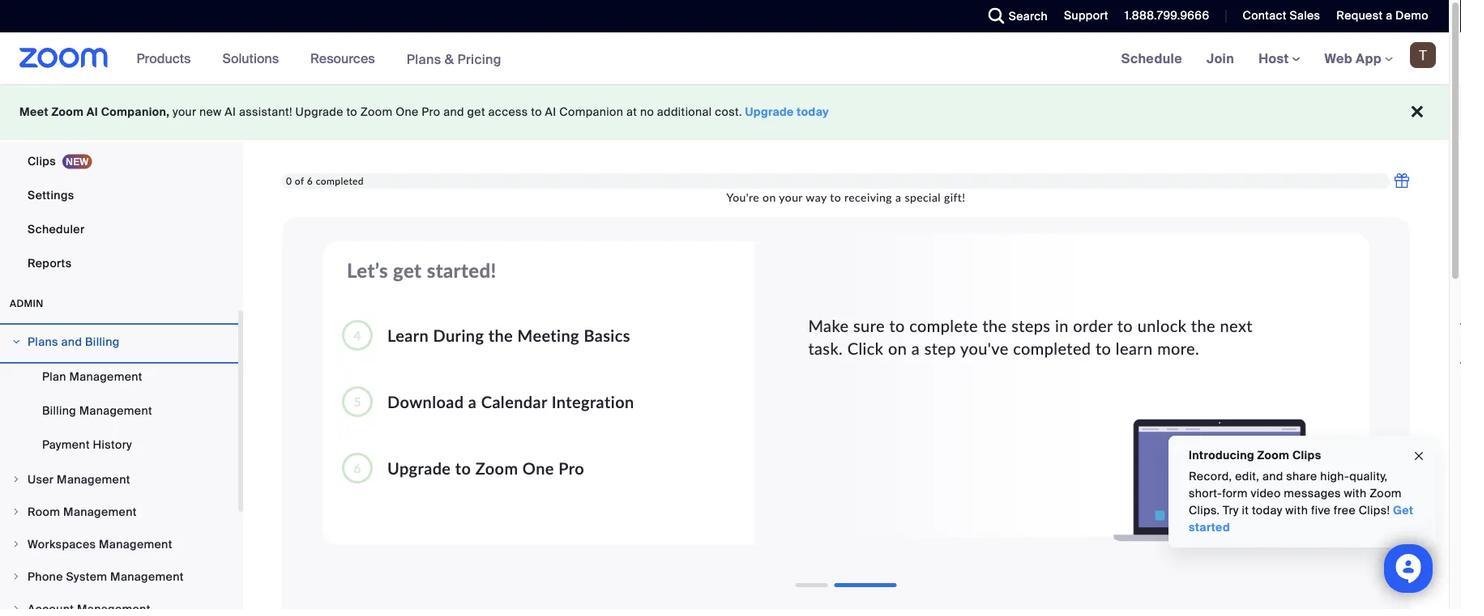 Task type: describe. For each thing, give the bounding box(es) containing it.
introducing
[[1190, 448, 1255, 463]]

learn
[[1116, 339, 1154, 359]]

integration
[[552, 392, 635, 412]]

clips.
[[1190, 504, 1221, 519]]

a left calendar
[[469, 392, 477, 412]]

and inside record, edit, and share high-quality, short-form video messages with zoom clips. try it today with five free clips!
[[1263, 469, 1284, 484]]

plans and billing menu item
[[0, 327, 238, 361]]

billing management
[[42, 403, 152, 418]]

payment
[[42, 437, 90, 452]]

download a calendar integration
[[388, 392, 635, 412]]

solutions button
[[222, 32, 286, 84]]

in
[[1056, 316, 1069, 336]]

history
[[93, 437, 132, 452]]

form
[[1223, 487, 1248, 502]]

admin
[[10, 298, 44, 310]]

at
[[627, 105, 637, 120]]

1.888.799.9666
[[1125, 8, 1210, 23]]

completed inside make sure to complete the steps in order to unlock the next task. click on a step you've completed to learn more.
[[1014, 339, 1092, 359]]

1 horizontal spatial pro
[[559, 459, 585, 478]]

2 horizontal spatial upgrade
[[746, 105, 794, 120]]

workspaces management
[[28, 537, 172, 552]]

demo
[[1396, 8, 1430, 23]]

upgrade today link
[[746, 105, 830, 120]]

try
[[1224, 504, 1240, 519]]

started
[[1190, 521, 1231, 536]]

steps
[[1012, 316, 1051, 336]]

web
[[1325, 50, 1353, 67]]

upgrade to zoom one pro
[[388, 459, 585, 478]]

plan management
[[42, 369, 142, 384]]

zoom logo image
[[19, 48, 108, 68]]

web app button
[[1325, 50, 1394, 67]]

workspaces
[[28, 537, 96, 552]]

zoom up edit,
[[1258, 448, 1290, 463]]

plans and billing menu
[[0, 361, 238, 463]]

get started link
[[1190, 504, 1414, 536]]

zoom right meet
[[51, 105, 84, 120]]

sure
[[854, 316, 885, 336]]

receiving
[[845, 190, 893, 204]]

settings
[[28, 188, 74, 203]]

close image
[[1413, 447, 1426, 466]]

to down download
[[456, 459, 471, 478]]

3 right image from the top
[[11, 605, 21, 610]]

management down workspaces management menu item
[[110, 570, 184, 585]]

0 horizontal spatial with
[[1286, 504, 1309, 519]]

user management menu item
[[0, 465, 238, 495]]

video
[[1252, 487, 1282, 502]]

0 of 6 completed
[[286, 175, 364, 187]]

five
[[1312, 504, 1331, 519]]

0 vertical spatial 6
[[307, 175, 313, 187]]

0 horizontal spatial upgrade
[[296, 105, 344, 120]]

plans and billing
[[28, 334, 120, 349]]

a left demo
[[1387, 8, 1393, 23]]

1 horizontal spatial one
[[523, 459, 554, 478]]

meetings navigation
[[1110, 32, 1450, 86]]

of
[[295, 175, 304, 187]]

to right way
[[831, 190, 842, 204]]

management for workspaces management
[[99, 537, 172, 552]]

2 ai from the left
[[225, 105, 236, 120]]

user management
[[28, 472, 130, 487]]

plans for plans and billing
[[28, 334, 58, 349]]

today inside meet zoom ai companion, footer
[[797, 105, 830, 120]]

record, edit, and share high-quality, short-form video messages with zoom clips. try it today with five free clips!
[[1190, 469, 1403, 519]]

reports link
[[0, 247, 238, 280]]

admin menu menu
[[0, 327, 238, 610]]

additional
[[657, 105, 712, 120]]

recordings link
[[0, 111, 238, 144]]

4
[[354, 327, 362, 343]]

recordings
[[28, 120, 91, 135]]

zoom inside record, edit, and share high-quality, short-form video messages with zoom clips. try it today with five free clips!
[[1370, 487, 1403, 502]]

way
[[806, 190, 827, 204]]

web app
[[1325, 50, 1382, 67]]

pro inside meet zoom ai companion, footer
[[422, 105, 441, 120]]

1 vertical spatial 6
[[354, 460, 362, 476]]

profile picture image
[[1411, 42, 1437, 68]]

to right access
[[531, 105, 542, 120]]

meet zoom ai companion, your new ai assistant! upgrade to zoom one pro and get access to ai companion at no additional cost. upgrade today
[[19, 105, 830, 120]]

next
[[1221, 316, 1253, 336]]

workspaces management menu item
[[0, 529, 238, 560]]

&
[[445, 50, 454, 68]]

zoom down download a calendar integration
[[476, 459, 518, 478]]

introducing zoom clips
[[1190, 448, 1322, 463]]

plans & pricing
[[407, 50, 502, 68]]

started!
[[427, 259, 497, 282]]

schedule
[[1122, 50, 1183, 67]]

more.
[[1158, 339, 1200, 359]]

product information navigation
[[125, 32, 514, 86]]

companion
[[560, 105, 624, 120]]

room management
[[28, 505, 137, 520]]

get
[[1394, 504, 1414, 519]]

you're on your way to receiving a special gift!
[[727, 190, 966, 204]]

quality,
[[1350, 469, 1388, 484]]

and inside meet zoom ai companion, footer
[[444, 105, 464, 120]]

free
[[1334, 504, 1357, 519]]

settings link
[[0, 179, 238, 212]]

management for user management
[[57, 472, 130, 487]]

0
[[286, 175, 292, 187]]

clips inside clips link
[[28, 154, 56, 169]]

step
[[925, 339, 957, 359]]

messages
[[1285, 487, 1342, 502]]

resources
[[311, 50, 375, 67]]

to right sure
[[890, 316, 906, 336]]

personal menu menu
[[0, 0, 238, 281]]

and inside 'menu item'
[[61, 334, 82, 349]]

right image for user management
[[11, 475, 21, 485]]

let's
[[347, 259, 388, 282]]

special
[[905, 190, 941, 204]]

management for billing management
[[79, 403, 152, 418]]

contact sales
[[1243, 8, 1321, 23]]

support
[[1065, 8, 1109, 23]]

1 horizontal spatial clips
[[1293, 448, 1322, 463]]

download
[[388, 392, 464, 412]]

room management menu item
[[0, 497, 238, 528]]

share
[[1287, 469, 1318, 484]]

scheduler
[[28, 222, 85, 237]]

complete
[[910, 316, 979, 336]]



Task type: locate. For each thing, give the bounding box(es) containing it.
make
[[809, 316, 849, 336]]

meet zoom ai companion, footer
[[0, 84, 1450, 140]]

on right you're
[[763, 190, 777, 204]]

on inside make sure to complete the steps in order to unlock the next task. click on a step you've completed to learn more.
[[889, 339, 908, 359]]

0 horizontal spatial today
[[797, 105, 830, 120]]

plans & pricing link
[[407, 50, 502, 68], [407, 50, 502, 68]]

0 vertical spatial right image
[[11, 337, 21, 347]]

billing
[[85, 334, 120, 349], [42, 403, 76, 418]]

pricing
[[458, 50, 502, 68]]

banner
[[0, 32, 1450, 86]]

1.888.799.9666 button
[[1113, 0, 1214, 32], [1125, 8, 1210, 23]]

assistant!
[[239, 105, 293, 120]]

1 right image from the top
[[11, 337, 21, 347]]

1.888.799.9666 button up schedule
[[1113, 0, 1214, 32]]

pro down "integration"
[[559, 459, 585, 478]]

management up 'workspaces management'
[[63, 505, 137, 520]]

clips
[[28, 154, 56, 169], [1293, 448, 1322, 463]]

0 horizontal spatial and
[[61, 334, 82, 349]]

right image for workspaces management
[[11, 540, 21, 550]]

on right click
[[889, 339, 908, 359]]

the right during
[[489, 326, 513, 345]]

1 vertical spatial clips
[[1293, 448, 1322, 463]]

0 horizontal spatial clips
[[28, 154, 56, 169]]

to down the order
[[1096, 339, 1112, 359]]

request
[[1337, 8, 1384, 23]]

calendar
[[481, 392, 548, 412]]

0 vertical spatial and
[[444, 105, 464, 120]]

a left step
[[912, 339, 920, 359]]

new
[[200, 105, 222, 120]]

1 horizontal spatial with
[[1345, 487, 1367, 502]]

with
[[1345, 487, 1367, 502], [1286, 504, 1309, 519]]

0 vertical spatial with
[[1345, 487, 1367, 502]]

1 vertical spatial your
[[779, 190, 803, 204]]

a inside make sure to complete the steps in order to unlock the next task. click on a step you've completed to learn more.
[[912, 339, 920, 359]]

high-
[[1321, 469, 1350, 484]]

1 vertical spatial on
[[889, 339, 908, 359]]

billing management link
[[0, 395, 238, 427]]

host
[[1259, 50, 1293, 67]]

1 horizontal spatial completed
[[1014, 339, 1092, 359]]

1 vertical spatial with
[[1286, 504, 1309, 519]]

2 horizontal spatial the
[[1192, 316, 1216, 336]]

payment history link
[[0, 429, 238, 461]]

0 vertical spatial your
[[173, 105, 196, 120]]

click
[[848, 339, 884, 359]]

6 down 5
[[354, 460, 362, 476]]

one down calendar
[[523, 459, 554, 478]]

system
[[66, 570, 107, 585]]

1 vertical spatial billing
[[42, 403, 76, 418]]

1 right image from the top
[[11, 475, 21, 485]]

the
[[983, 316, 1008, 336], [1192, 316, 1216, 336], [489, 326, 513, 345]]

one down "plans & pricing"
[[396, 105, 419, 120]]

0 vertical spatial pro
[[422, 105, 441, 120]]

right image inside plans and billing 'menu item'
[[11, 337, 21, 347]]

clips up share
[[1293, 448, 1322, 463]]

right image inside phone system management menu item
[[11, 572, 21, 582]]

0 vertical spatial on
[[763, 190, 777, 204]]

join link
[[1195, 32, 1247, 84]]

billing down plan on the left
[[42, 403, 76, 418]]

ai right new at the left top of the page
[[225, 105, 236, 120]]

your left way
[[779, 190, 803, 204]]

user
[[28, 472, 54, 487]]

0 horizontal spatial completed
[[316, 175, 364, 187]]

get started
[[1190, 504, 1414, 536]]

0 vertical spatial today
[[797, 105, 830, 120]]

0 horizontal spatial your
[[173, 105, 196, 120]]

products
[[137, 50, 191, 67]]

right image left workspaces
[[11, 540, 21, 550]]

basics
[[584, 326, 631, 345]]

search button
[[977, 0, 1053, 32]]

search
[[1009, 9, 1048, 24]]

with up free at the right of the page
[[1345, 487, 1367, 502]]

clips!
[[1360, 504, 1391, 519]]

plans left &
[[407, 50, 442, 68]]

get inside meet zoom ai companion, footer
[[468, 105, 486, 120]]

billing inside 'menu item'
[[85, 334, 120, 349]]

management
[[69, 369, 142, 384], [79, 403, 152, 418], [57, 472, 130, 487], [63, 505, 137, 520], [99, 537, 172, 552], [110, 570, 184, 585]]

zoom down resources dropdown button
[[361, 105, 393, 120]]

0 vertical spatial billing
[[85, 334, 120, 349]]

billing inside menu
[[42, 403, 76, 418]]

completed right of
[[316, 175, 364, 187]]

upgrade down download
[[388, 459, 451, 478]]

your left new at the left top of the page
[[173, 105, 196, 120]]

1 vertical spatial and
[[61, 334, 82, 349]]

menu item
[[0, 594, 238, 610]]

6 right of
[[307, 175, 313, 187]]

1 horizontal spatial today
[[1253, 504, 1283, 519]]

clips up 'settings' at the top of the page
[[28, 154, 56, 169]]

request a demo link
[[1325, 0, 1450, 32], [1337, 8, 1430, 23]]

get left access
[[468, 105, 486, 120]]

request a demo
[[1337, 8, 1430, 23]]

1 horizontal spatial billing
[[85, 334, 120, 349]]

1 vertical spatial right image
[[11, 508, 21, 517]]

upgrade right cost.
[[746, 105, 794, 120]]

it
[[1243, 504, 1250, 519]]

right image inside room management menu item
[[11, 508, 21, 517]]

1 vertical spatial get
[[393, 259, 422, 282]]

1 vertical spatial completed
[[1014, 339, 1092, 359]]

resources button
[[311, 32, 382, 84]]

and
[[444, 105, 464, 120], [61, 334, 82, 349], [1263, 469, 1284, 484]]

pro down "plans & pricing"
[[422, 105, 441, 120]]

short-
[[1190, 487, 1223, 502]]

unlock
[[1138, 316, 1187, 336]]

clips link
[[0, 145, 238, 178]]

1 horizontal spatial your
[[779, 190, 803, 204]]

contact
[[1243, 8, 1287, 23]]

with down messages
[[1286, 504, 1309, 519]]

banner containing products
[[0, 32, 1450, 86]]

plans for plans & pricing
[[407, 50, 442, 68]]

right image inside workspaces management menu item
[[11, 540, 21, 550]]

zoom up clips!
[[1370, 487, 1403, 502]]

right image
[[11, 337, 21, 347], [11, 508, 21, 517], [11, 605, 21, 610]]

a left special at the top of page
[[896, 190, 902, 204]]

phone system management
[[28, 570, 184, 585]]

payment history
[[42, 437, 132, 452]]

right image for room
[[11, 508, 21, 517]]

today inside record, edit, and share high-quality, short-form video messages with zoom clips. try it today with five free clips!
[[1253, 504, 1283, 519]]

1.888.799.9666 button up schedule link
[[1125, 8, 1210, 23]]

get right let's
[[393, 259, 422, 282]]

plans up plan on the left
[[28, 334, 58, 349]]

management for room management
[[63, 505, 137, 520]]

1 ai from the left
[[87, 105, 98, 120]]

ai left companion
[[545, 105, 557, 120]]

today
[[797, 105, 830, 120], [1253, 504, 1283, 519]]

1 horizontal spatial 6
[[354, 460, 362, 476]]

billing up plan management
[[85, 334, 120, 349]]

2 right image from the top
[[11, 540, 21, 550]]

phone
[[28, 570, 63, 585]]

make sure to complete the steps in order to unlock the next task. click on a step you've completed to learn more.
[[809, 316, 1253, 359]]

the left next
[[1192, 316, 1216, 336]]

pro
[[422, 105, 441, 120], [559, 459, 585, 478]]

0 horizontal spatial billing
[[42, 403, 76, 418]]

the up "you've"
[[983, 316, 1008, 336]]

ai
[[87, 105, 98, 120], [225, 105, 236, 120], [545, 105, 557, 120]]

order
[[1074, 316, 1114, 336]]

your inside meet zoom ai companion, footer
[[173, 105, 196, 120]]

1 vertical spatial one
[[523, 459, 554, 478]]

upgrade down product information navigation
[[296, 105, 344, 120]]

record,
[[1190, 469, 1233, 484]]

0 vertical spatial completed
[[316, 175, 364, 187]]

a
[[1387, 8, 1393, 23], [896, 190, 902, 204], [912, 339, 920, 359], [469, 392, 477, 412]]

let's get started!
[[347, 259, 497, 282]]

0 horizontal spatial plans
[[28, 334, 58, 349]]

1 vertical spatial pro
[[559, 459, 585, 478]]

to down resources dropdown button
[[347, 105, 358, 120]]

0 horizontal spatial ai
[[87, 105, 98, 120]]

right image left phone
[[11, 572, 21, 582]]

6
[[307, 175, 313, 187], [354, 460, 362, 476]]

learn
[[388, 326, 429, 345]]

0 horizontal spatial pro
[[422, 105, 441, 120]]

side navigation navigation
[[0, 0, 243, 610]]

plans inside plans and billing 'menu item'
[[28, 334, 58, 349]]

ai left companion,
[[87, 105, 98, 120]]

you're
[[727, 190, 760, 204]]

during
[[433, 326, 484, 345]]

one inside meet zoom ai companion, footer
[[396, 105, 419, 120]]

completed down in
[[1014, 339, 1092, 359]]

1 vertical spatial right image
[[11, 540, 21, 550]]

to
[[347, 105, 358, 120], [531, 105, 542, 120], [831, 190, 842, 204], [890, 316, 906, 336], [1118, 316, 1134, 336], [1096, 339, 1112, 359], [456, 459, 471, 478]]

and up video
[[1263, 469, 1284, 484]]

1 vertical spatial plans
[[28, 334, 58, 349]]

management up billing management
[[69, 369, 142, 384]]

plan
[[42, 369, 66, 384]]

management down room management menu item
[[99, 537, 172, 552]]

2 horizontal spatial and
[[1263, 469, 1284, 484]]

1 horizontal spatial ai
[[225, 105, 236, 120]]

1 horizontal spatial the
[[983, 316, 1008, 336]]

sales
[[1290, 8, 1321, 23]]

to up learn
[[1118, 316, 1134, 336]]

1 horizontal spatial plans
[[407, 50, 442, 68]]

and up plan on the left
[[61, 334, 82, 349]]

right image for plans
[[11, 337, 21, 347]]

1 horizontal spatial on
[[889, 339, 908, 359]]

management up room management
[[57, 472, 130, 487]]

management down plan management link
[[79, 403, 152, 418]]

0 horizontal spatial one
[[396, 105, 419, 120]]

2 vertical spatial and
[[1263, 469, 1284, 484]]

task.
[[809, 339, 843, 359]]

support link
[[1053, 0, 1113, 32], [1065, 8, 1109, 23]]

3 ai from the left
[[545, 105, 557, 120]]

scheduler link
[[0, 213, 238, 246]]

companion,
[[101, 105, 170, 120]]

edit,
[[1236, 469, 1260, 484]]

meeting
[[518, 326, 580, 345]]

schedule link
[[1110, 32, 1195, 84]]

0 horizontal spatial get
[[393, 259, 422, 282]]

right image
[[11, 475, 21, 485], [11, 540, 21, 550], [11, 572, 21, 582]]

right image for phone system management
[[11, 572, 21, 582]]

management for plan management
[[69, 369, 142, 384]]

cost.
[[715, 105, 743, 120]]

0 horizontal spatial on
[[763, 190, 777, 204]]

phone system management menu item
[[0, 562, 238, 593]]

2 horizontal spatial ai
[[545, 105, 557, 120]]

right image left 'user'
[[11, 475, 21, 485]]

0 vertical spatial plans
[[407, 50, 442, 68]]

2 vertical spatial right image
[[11, 572, 21, 582]]

host button
[[1259, 50, 1301, 67]]

2 right image from the top
[[11, 508, 21, 517]]

3 right image from the top
[[11, 572, 21, 582]]

0 horizontal spatial 6
[[307, 175, 313, 187]]

0 vertical spatial right image
[[11, 475, 21, 485]]

1 horizontal spatial get
[[468, 105, 486, 120]]

and down "plans & pricing"
[[444, 105, 464, 120]]

right image inside user management menu item
[[11, 475, 21, 485]]

1 horizontal spatial upgrade
[[388, 459, 451, 478]]

0 vertical spatial clips
[[28, 154, 56, 169]]

plans inside product information navigation
[[407, 50, 442, 68]]

0 vertical spatial one
[[396, 105, 419, 120]]

1 vertical spatial today
[[1253, 504, 1283, 519]]

plan management link
[[0, 361, 238, 393]]

2 vertical spatial right image
[[11, 605, 21, 610]]

1 horizontal spatial and
[[444, 105, 464, 120]]

0 horizontal spatial the
[[489, 326, 513, 345]]

0 vertical spatial get
[[468, 105, 486, 120]]

room
[[28, 505, 60, 520]]



Task type: vqa. For each thing, say whether or not it's contained in the screenshot.
Plans and Billing
yes



